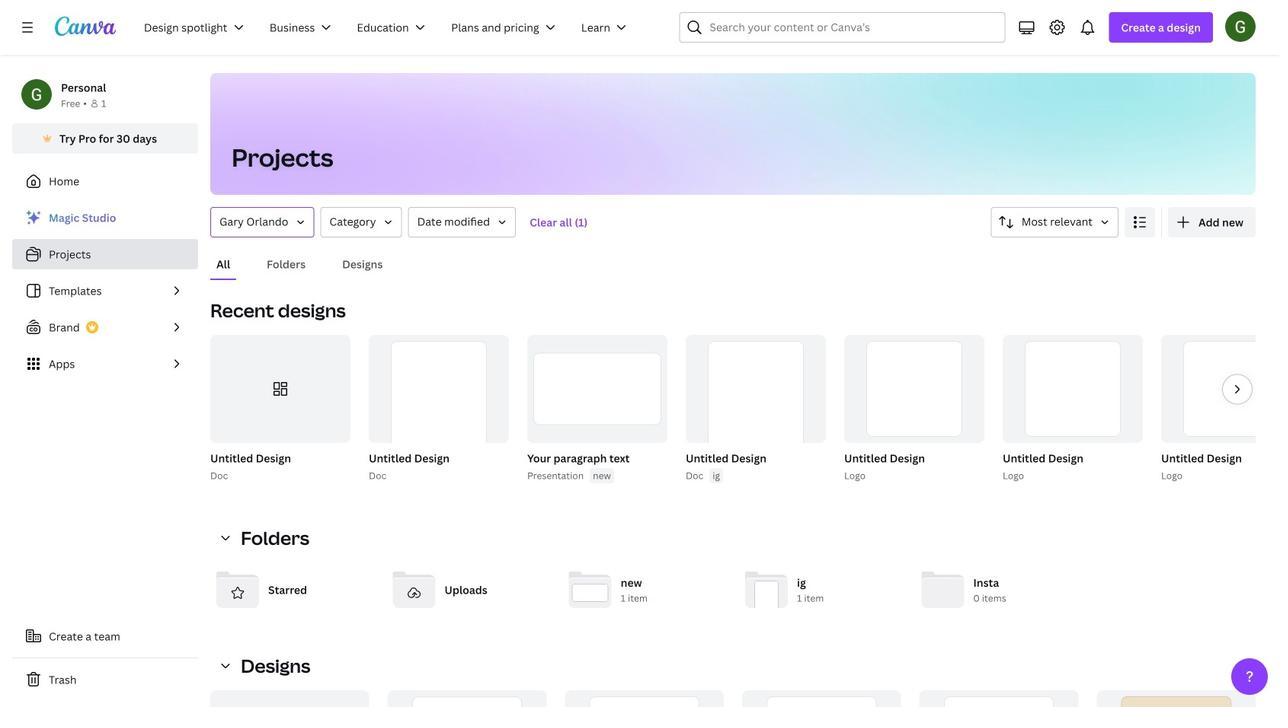 Task type: locate. For each thing, give the bounding box(es) containing it.
list
[[12, 203, 198, 379]]

Sort by button
[[991, 207, 1119, 238]]

gary orlando image
[[1225, 11, 1256, 42]]

None search field
[[679, 12, 1005, 43]]

group
[[207, 335, 351, 484], [210, 335, 351, 443], [366, 335, 509, 484], [369, 335, 509, 477], [524, 335, 668, 484], [527, 335, 668, 443], [683, 335, 826, 484], [686, 335, 826, 477], [841, 335, 984, 484], [1000, 335, 1143, 484], [1003, 335, 1143, 443], [1158, 335, 1280, 484], [1161, 335, 1280, 443], [210, 691, 369, 708], [388, 691, 547, 708], [565, 691, 724, 708], [742, 691, 901, 708], [919, 691, 1078, 708], [1097, 691, 1256, 708]]



Task type: describe. For each thing, give the bounding box(es) containing it.
top level navigation element
[[134, 12, 643, 43]]

Search search field
[[710, 13, 975, 42]]

Category button
[[320, 207, 402, 238]]

Owner button
[[210, 207, 314, 238]]

Date modified button
[[408, 207, 516, 238]]



Task type: vqa. For each thing, say whether or not it's contained in the screenshot.
Category button
yes



